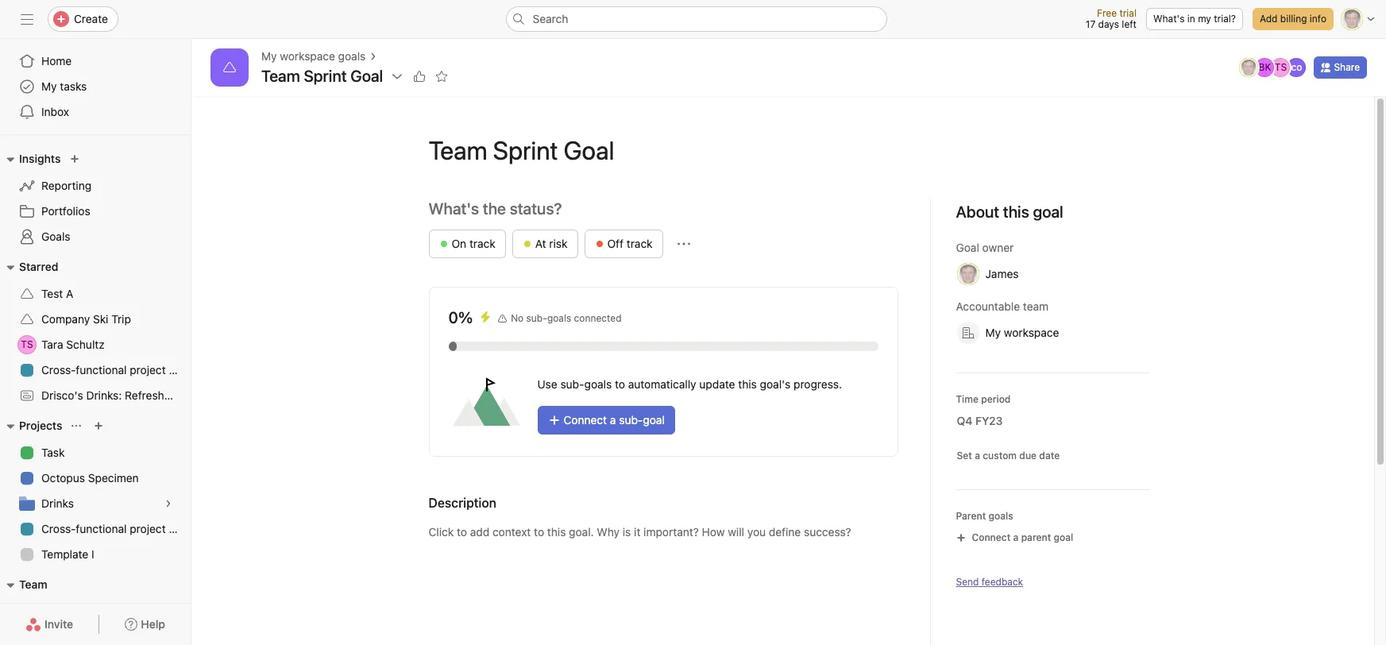 Task type: locate. For each thing, give the bounding box(es) containing it.
more actions image
[[678, 238, 690, 250]]

track right 'off'
[[627, 237, 653, 250]]

1 functional from the top
[[76, 363, 127, 377]]

functional down drinks link
[[76, 522, 127, 536]]

drinks:
[[86, 389, 122, 402]]

goal right parent
[[1054, 532, 1074, 544]]

sub- right the use
[[561, 378, 585, 391]]

my inside dropdown button
[[986, 326, 1001, 339]]

1 cross- from the top
[[41, 363, 76, 377]]

my left tasks
[[41, 79, 57, 93]]

info
[[1310, 13, 1327, 25]]

0 vertical spatial cross-
[[41, 363, 76, 377]]

track for on track
[[470, 237, 496, 250]]

cross- inside starred element
[[41, 363, 76, 377]]

plan up drisco's drinks: refreshment recommendation
[[169, 363, 191, 377]]

my workspace goals link
[[261, 48, 366, 65]]

a
[[610, 413, 616, 427], [975, 450, 981, 462], [1014, 532, 1019, 544]]

no
[[511, 312, 524, 324]]

reporting link
[[10, 173, 181, 199]]

functional inside starred element
[[76, 363, 127, 377]]

1 vertical spatial project
[[130, 522, 166, 536]]

track inside on track button
[[470, 237, 496, 250]]

bk
[[1259, 61, 1272, 73]]

plan down the see details, drinks icon
[[169, 522, 191, 536]]

0 horizontal spatial my
[[41, 79, 57, 93]]

james
[[986, 267, 1019, 281]]

project up drisco's drinks: refreshment recommendation link
[[130, 363, 166, 377]]

project inside starred element
[[130, 363, 166, 377]]

starred element
[[0, 253, 283, 412]]

goals
[[338, 49, 366, 63], [547, 312, 572, 324], [585, 378, 612, 391], [989, 510, 1014, 522]]

ts right the 'bk'
[[1275, 61, 1288, 73]]

1 cross-functional project plan from the top
[[41, 363, 191, 377]]

1 horizontal spatial connect
[[972, 532, 1011, 544]]

free
[[1098, 7, 1117, 19]]

1 vertical spatial team
[[19, 578, 47, 591]]

my inside global 'element'
[[41, 79, 57, 93]]

0 vertical spatial functional
[[76, 363, 127, 377]]

2 plan from the top
[[169, 522, 191, 536]]

0 vertical spatial goal
[[643, 413, 665, 427]]

1 horizontal spatial sub-
[[561, 378, 585, 391]]

cross-
[[41, 363, 76, 377], [41, 522, 76, 536]]

at risk
[[535, 237, 568, 250]]

my
[[1199, 13, 1212, 25]]

1 horizontal spatial a
[[975, 450, 981, 462]]

goal
[[643, 413, 665, 427], [1054, 532, 1074, 544]]

what's left in
[[1154, 13, 1185, 25]]

2 horizontal spatial my
[[986, 326, 1001, 339]]

plan
[[169, 363, 191, 377], [169, 522, 191, 536]]

0 horizontal spatial connect
[[564, 413, 607, 427]]

0 vertical spatial plan
[[169, 363, 191, 377]]

2 vertical spatial a
[[1014, 532, 1019, 544]]

1 vertical spatial my
[[41, 79, 57, 93]]

global element
[[0, 39, 191, 134]]

connect inside connect a sub-goal "button"
[[564, 413, 607, 427]]

0 horizontal spatial ts
[[21, 339, 33, 350]]

track right the on
[[470, 237, 496, 250]]

connect for connect a parent goal
[[972, 532, 1011, 544]]

cross- up drisco's
[[41, 363, 76, 377]]

company ski trip
[[41, 312, 131, 326]]

cross-functional project plan inside starred element
[[41, 363, 191, 377]]

1 vertical spatial workspace
[[1004, 326, 1060, 339]]

cross- for template i
[[41, 522, 76, 536]]

cross-functional project plan down drinks link
[[41, 522, 191, 536]]

2 functional from the top
[[76, 522, 127, 536]]

goal owner
[[956, 241, 1014, 254]]

0 horizontal spatial a
[[610, 413, 616, 427]]

1 vertical spatial functional
[[76, 522, 127, 536]]

0 vertical spatial project
[[130, 363, 166, 377]]

about this goal
[[956, 203, 1064, 221]]

team
[[261, 67, 300, 85], [19, 578, 47, 591]]

goals up "sprint goal"
[[338, 49, 366, 63]]

my inside "link"
[[261, 49, 277, 63]]

1 vertical spatial connect
[[972, 532, 1011, 544]]

cross- down drinks
[[41, 522, 76, 536]]

2 horizontal spatial sub-
[[619, 413, 643, 427]]

what's up the on
[[429, 199, 479, 218]]

Goal name text field
[[416, 122, 1150, 179]]

0 horizontal spatial team
[[19, 578, 47, 591]]

sub-
[[527, 312, 547, 324], [561, 378, 585, 391], [619, 413, 643, 427]]

my up team sprint goal
[[261, 49, 277, 63]]

refreshment
[[125, 389, 190, 402]]

test a
[[41, 287, 73, 300]]

plan inside starred element
[[169, 363, 191, 377]]

cross-functional project plan link
[[10, 358, 191, 383], [10, 517, 191, 542]]

0 horizontal spatial what's
[[429, 199, 479, 218]]

create button
[[48, 6, 118, 32]]

template
[[41, 548, 88, 561]]

portfolios link
[[10, 199, 181, 224]]

plan inside the projects element
[[169, 522, 191, 536]]

1 plan from the top
[[169, 363, 191, 377]]

sub- right no
[[527, 312, 547, 324]]

0 vertical spatial what's
[[1154, 13, 1185, 25]]

my for my workspace goals
[[261, 49, 277, 63]]

tara
[[41, 338, 63, 351]]

cross-functional project plan link up drinks: on the left of page
[[10, 358, 191, 383]]

2 track from the left
[[627, 237, 653, 250]]

0%
[[449, 308, 473, 327]]

goals inside my workspace goals "link"
[[338, 49, 366, 63]]

feedback
[[982, 576, 1024, 588]]

2 cross- from the top
[[41, 522, 76, 536]]

send feedback
[[956, 576, 1024, 588]]

a for parent
[[1014, 532, 1019, 544]]

workspace inside dropdown button
[[1004, 326, 1060, 339]]

my down accountable
[[986, 326, 1001, 339]]

projects button
[[0, 416, 62, 436]]

what's inside button
[[1154, 13, 1185, 25]]

trip
[[111, 312, 131, 326]]

insights button
[[0, 149, 61, 168]]

1 cross-functional project plan link from the top
[[10, 358, 191, 383]]

my
[[261, 49, 277, 63], [41, 79, 57, 93], [986, 326, 1001, 339]]

1 horizontal spatial what's
[[1154, 13, 1185, 25]]

workspace for my workspace
[[1004, 326, 1060, 339]]

the status?
[[483, 199, 562, 218]]

0 horizontal spatial goal
[[643, 413, 665, 427]]

goals left connected
[[547, 312, 572, 324]]

goals up connect a parent goal button
[[989, 510, 1014, 522]]

team for team sprint goal
[[261, 67, 300, 85]]

a left parent
[[1014, 532, 1019, 544]]

insights
[[19, 152, 61, 165]]

1 vertical spatial goal
[[1054, 532, 1074, 544]]

cross-functional project plan inside the projects element
[[41, 522, 191, 536]]

goal down automatically
[[643, 413, 665, 427]]

cross-functional project plan for i
[[41, 522, 191, 536]]

1 vertical spatial cross-
[[41, 522, 76, 536]]

1 horizontal spatial team
[[261, 67, 300, 85]]

goal inside "button"
[[643, 413, 665, 427]]

ts left tara at the left bottom of page
[[21, 339, 33, 350]]

risk
[[549, 237, 568, 250]]

0 vertical spatial workspace
[[280, 49, 335, 63]]

automatically
[[628, 378, 697, 391]]

sub- down to
[[619, 413, 643, 427]]

0 vertical spatial ts
[[1275, 61, 1288, 73]]

a for sub-
[[610, 413, 616, 427]]

about
[[956, 203, 1000, 221]]

0 vertical spatial a
[[610, 413, 616, 427]]

workspace down team
[[1004, 326, 1060, 339]]

goal inside button
[[1054, 532, 1074, 544]]

0 horizontal spatial workspace
[[280, 49, 335, 63]]

1 vertical spatial plan
[[169, 522, 191, 536]]

ja
[[1244, 61, 1255, 73]]

this
[[739, 378, 757, 391]]

0 vertical spatial cross-functional project plan
[[41, 363, 191, 377]]

goals for my workspace goals
[[338, 49, 366, 63]]

search list box
[[506, 6, 887, 32]]

see details, drinks image
[[164, 499, 173, 509]]

days
[[1099, 18, 1120, 30]]

sprint goal
[[304, 67, 383, 85]]

workspace for my workspace goals
[[280, 49, 335, 63]]

add to starred image
[[436, 70, 448, 83]]

track inside off track 'button'
[[627, 237, 653, 250]]

0 horizontal spatial sub-
[[527, 312, 547, 324]]

workspace inside "link"
[[280, 49, 335, 63]]

what's in my trial?
[[1154, 13, 1237, 25]]

connect
[[564, 413, 607, 427], [972, 532, 1011, 544]]

1 horizontal spatial workspace
[[1004, 326, 1060, 339]]

1 project from the top
[[130, 363, 166, 377]]

hide sidebar image
[[21, 13, 33, 25]]

octopus specimen link
[[10, 466, 181, 491]]

team inside dropdown button
[[19, 578, 47, 591]]

0 vertical spatial cross-functional project plan link
[[10, 358, 191, 383]]

0 vertical spatial team
[[261, 67, 300, 85]]

functional up drinks: on the left of page
[[76, 363, 127, 377]]

what's for what's the status?
[[429, 199, 479, 218]]

my for my tasks
[[41, 79, 57, 93]]

q4 fy23
[[957, 414, 1003, 428]]

update
[[700, 378, 736, 391]]

0 horizontal spatial track
[[470, 237, 496, 250]]

1 horizontal spatial track
[[627, 237, 653, 250]]

functional inside the projects element
[[76, 522, 127, 536]]

cross-functional project plan up drinks: on the left of page
[[41, 363, 191, 377]]

parent goals
[[956, 510, 1014, 522]]

workspace up team sprint goal
[[280, 49, 335, 63]]

connect a parent goal button
[[949, 527, 1081, 549]]

projects element
[[0, 412, 191, 571]]

goals left to
[[585, 378, 612, 391]]

1 vertical spatial ts
[[21, 339, 33, 350]]

2 vertical spatial sub-
[[619, 413, 643, 427]]

connect a sub-goal button
[[538, 406, 675, 435]]

0 vertical spatial connect
[[564, 413, 607, 427]]

1 vertical spatial a
[[975, 450, 981, 462]]

show options image
[[391, 70, 404, 83]]

17
[[1086, 18, 1096, 30]]

team for team
[[19, 578, 47, 591]]

team up the invite "button"
[[19, 578, 47, 591]]

1 vertical spatial cross-functional project plan link
[[10, 517, 191, 542]]

1 track from the left
[[470, 237, 496, 250]]

on track
[[452, 237, 496, 250]]

0 vertical spatial sub-
[[527, 312, 547, 324]]

2 project from the top
[[130, 522, 166, 536]]

off
[[608, 237, 624, 250]]

1 horizontal spatial goal
[[1054, 532, 1074, 544]]

2 cross-functional project plan from the top
[[41, 522, 191, 536]]

cross-functional project plan link up i
[[10, 517, 191, 542]]

team down my workspace goals "link"
[[261, 67, 300, 85]]

sub- for no
[[527, 312, 547, 324]]

off track
[[608, 237, 653, 250]]

add billing info button
[[1253, 8, 1334, 30]]

2 cross-functional project plan link from the top
[[10, 517, 191, 542]]

add billing info
[[1260, 13, 1327, 25]]

co
[[1292, 61, 1303, 73]]

a
[[66, 287, 73, 300]]

project down the see details, drinks icon
[[130, 522, 166, 536]]

cross- inside the projects element
[[41, 522, 76, 536]]

template i
[[41, 548, 94, 561]]

what's for what's in my trial?
[[1154, 13, 1185, 25]]

connect inside connect a parent goal button
[[972, 532, 1011, 544]]

1 vertical spatial cross-functional project plan
[[41, 522, 191, 536]]

1 vertical spatial sub-
[[561, 378, 585, 391]]

new image
[[70, 154, 80, 164]]

2 vertical spatial my
[[986, 326, 1001, 339]]

0 vertical spatial my
[[261, 49, 277, 63]]

1 vertical spatial what's
[[429, 199, 479, 218]]

home link
[[10, 48, 181, 74]]

search
[[533, 12, 569, 25]]

2 horizontal spatial a
[[1014, 532, 1019, 544]]

plan for octopus specimen
[[169, 522, 191, 536]]

ts inside starred element
[[21, 339, 33, 350]]

project for drinks:
[[130, 363, 166, 377]]

my workspace goals
[[261, 49, 366, 63]]

search button
[[506, 6, 887, 32]]

period
[[982, 393, 1011, 405]]

show options, current sort, top image
[[72, 421, 81, 431]]

sub- inside "button"
[[619, 413, 643, 427]]

tasks
[[60, 79, 87, 93]]

drisco's
[[41, 389, 83, 402]]

a right "set"
[[975, 450, 981, 462]]

a inside "button"
[[610, 413, 616, 427]]

goals for no sub-goals connected
[[547, 312, 572, 324]]

1 horizontal spatial my
[[261, 49, 277, 63]]

a down to
[[610, 413, 616, 427]]

octopus
[[41, 471, 85, 485]]

ts
[[1275, 61, 1288, 73], [21, 339, 33, 350]]

create
[[74, 12, 108, 25]]



Task type: describe. For each thing, give the bounding box(es) containing it.
set a custom due date button
[[953, 448, 1064, 464]]

task
[[41, 446, 65, 459]]

goal for connect a parent goal
[[1054, 532, 1074, 544]]

cross-functional project plan for drinks:
[[41, 363, 191, 377]]

plan for company ski trip
[[169, 363, 191, 377]]

this goal
[[1004, 203, 1064, 221]]

what's the status?
[[429, 199, 562, 218]]

1 horizontal spatial ts
[[1275, 61, 1288, 73]]

starred button
[[0, 257, 58, 277]]

test
[[41, 287, 63, 300]]

invite button
[[15, 610, 84, 639]]

left
[[1122, 18, 1137, 30]]

no sub-goals connected
[[511, 312, 622, 324]]

cross-functional project plan link for drinks:
[[10, 358, 191, 383]]

new project or portfolio image
[[94, 421, 104, 431]]

insights element
[[0, 145, 191, 253]]

add
[[1260, 13, 1278, 25]]

connect for connect a sub-goal
[[564, 413, 607, 427]]

accountable team
[[956, 300, 1049, 313]]

a for custom
[[975, 450, 981, 462]]

team sprint goal
[[261, 67, 383, 85]]

set a custom due date
[[957, 450, 1060, 462]]

drisco's drinks: refreshment recommendation
[[41, 389, 283, 402]]

in
[[1188, 13, 1196, 25]]

goal for connect a sub-goal
[[643, 413, 665, 427]]

trial
[[1120, 7, 1137, 19]]

at
[[535, 237, 546, 250]]

goal's
[[760, 378, 791, 391]]

accountable
[[956, 300, 1021, 313]]

sub- for use
[[561, 378, 585, 391]]

description
[[429, 496, 497, 510]]

q4
[[957, 414, 973, 428]]

project for i
[[130, 522, 166, 536]]

progress.
[[794, 378, 842, 391]]

send
[[956, 576, 979, 588]]

drinks link
[[10, 491, 181, 517]]

parent
[[1022, 532, 1052, 544]]

drisco's drinks: refreshment recommendation link
[[10, 383, 283, 408]]

my workspace
[[986, 326, 1060, 339]]

specimen
[[88, 471, 139, 485]]

goals link
[[10, 224, 181, 250]]

projects
[[19, 419, 62, 432]]

invite
[[45, 618, 73, 631]]

share button
[[1315, 56, 1368, 79]]

functional for drinks:
[[76, 363, 127, 377]]

my for my workspace
[[986, 326, 1001, 339]]

teams element
[[0, 571, 191, 628]]

connect a sub-goal
[[564, 413, 665, 427]]

company
[[41, 312, 90, 326]]

drinks
[[41, 497, 74, 510]]

task link
[[10, 440, 181, 466]]

free trial 17 days left
[[1086, 7, 1137, 30]]

date
[[1040, 450, 1060, 462]]

owner
[[983, 241, 1014, 254]]

connect a parent goal
[[972, 532, 1074, 544]]

fy23
[[976, 414, 1003, 428]]

custom
[[983, 450, 1017, 462]]

goals for use sub-goals to automatically update this goal's progress.
[[585, 378, 612, 391]]

send feedback link
[[956, 575, 1024, 590]]

functional for i
[[76, 522, 127, 536]]

portfolios
[[41, 204, 90, 218]]

reporting
[[41, 179, 91, 192]]

use
[[538, 378, 558, 391]]

cross-functional project plan link for i
[[10, 517, 191, 542]]

james button
[[950, 260, 1045, 288]]

my workspace button
[[950, 319, 1086, 347]]

ski
[[93, 312, 108, 326]]

set
[[957, 450, 973, 462]]

track for off track
[[627, 237, 653, 250]]

due
[[1020, 450, 1037, 462]]

connected
[[574, 312, 622, 324]]

q4 fy23 button
[[947, 407, 1030, 436]]

on
[[452, 237, 467, 250]]

i
[[91, 548, 94, 561]]

billing
[[1281, 13, 1308, 25]]

inbox
[[41, 105, 69, 118]]

cross- for drisco's drinks: refreshment recommendation
[[41, 363, 76, 377]]

on track button
[[429, 230, 506, 258]]

share
[[1335, 61, 1361, 73]]

starred
[[19, 260, 58, 273]]

test a link
[[10, 281, 181, 307]]

team button
[[0, 575, 47, 594]]

company ski trip link
[[10, 307, 181, 332]]

off track button
[[585, 230, 663, 258]]

at risk button
[[512, 230, 578, 258]]

parent
[[956, 510, 986, 522]]

0 likes. click to like this task image
[[413, 70, 426, 83]]



Task type: vqa. For each thing, say whether or not it's contained in the screenshot.
the topmost a
yes



